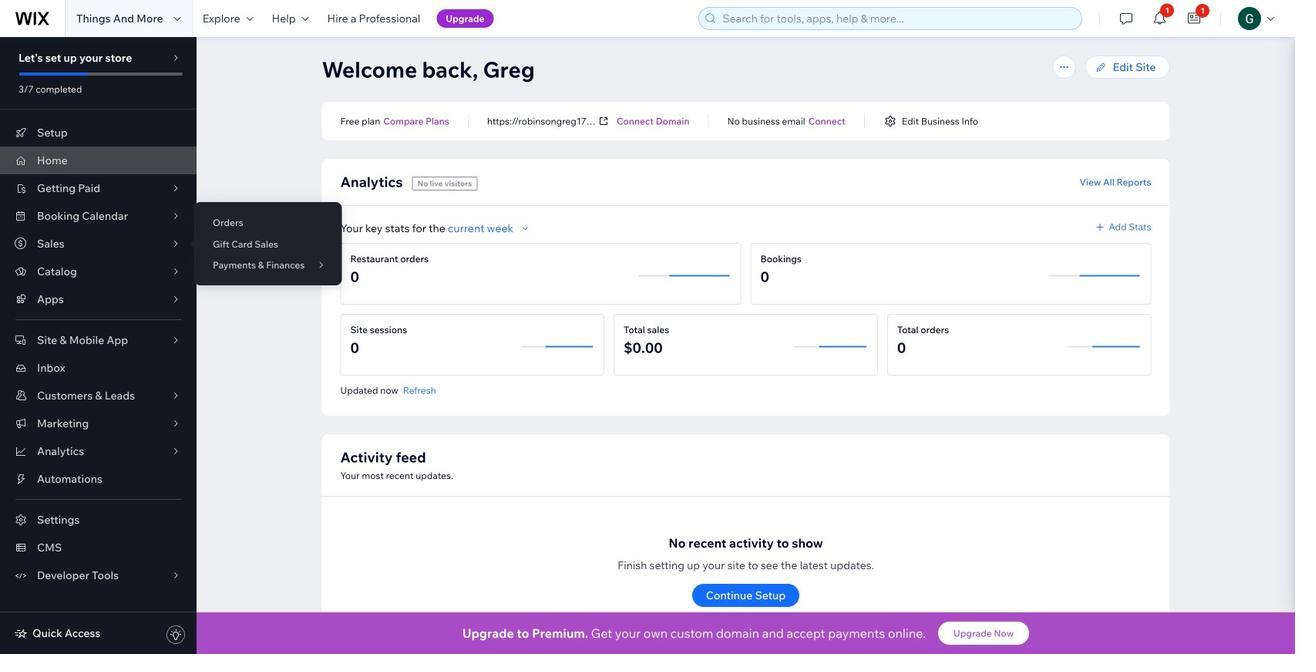 Task type: vqa. For each thing, say whether or not it's contained in the screenshot.
Secret
no



Task type: locate. For each thing, give the bounding box(es) containing it.
Search for tools, apps, help & more... field
[[718, 8, 1078, 29]]

sidebar element
[[0, 37, 197, 654]]



